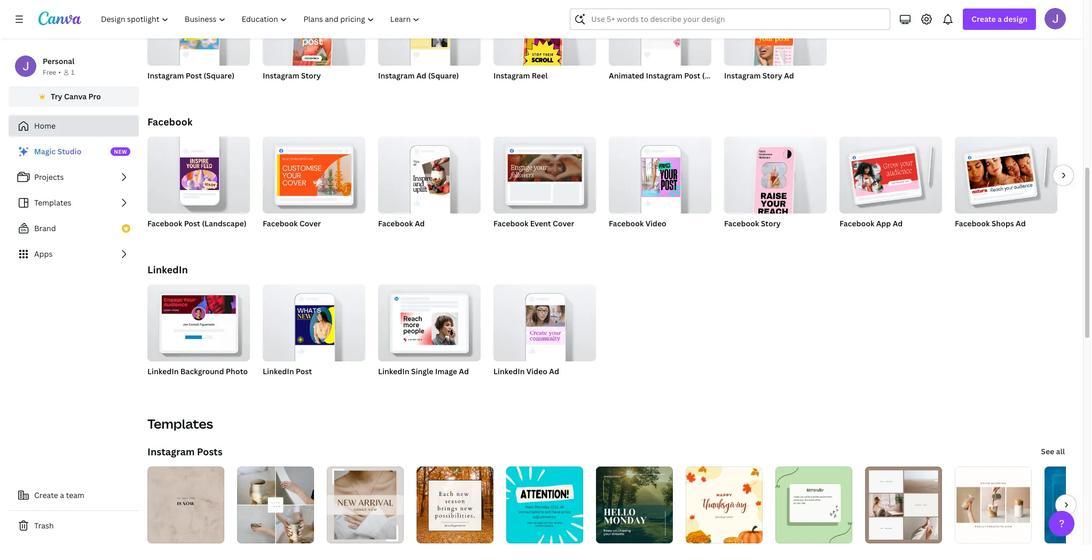 Task type: vqa. For each thing, say whether or not it's contained in the screenshot.
LINKEDIN BACKGROUND PHOTO 'group'
yes



Task type: describe. For each thing, give the bounding box(es) containing it.
linkedin video ad group
[[494, 281, 596, 391]]

linkedin background photo group
[[148, 281, 250, 391]]

home
[[34, 121, 56, 131]]

px inside instagram story ad 1080 × 1920 px
[[764, 84, 771, 94]]

try
[[51, 91, 62, 102]]

create for create a design
[[972, 14, 997, 24]]

facebook for facebook video
[[609, 219, 644, 229]]

instagram for instagram story ad 1080 × 1920 px
[[725, 71, 761, 81]]

instagram ad (square) 1080 × 1080 px
[[378, 71, 459, 94]]

photo
[[226, 367, 248, 377]]

linkedin for linkedin video ad
[[494, 367, 525, 377]]

facebook for facebook post (landscape)
[[148, 219, 182, 229]]

personal
[[43, 56, 75, 66]]

try canva pro
[[51, 91, 101, 102]]

facebook event cover group
[[494, 133, 596, 243]]

home link
[[9, 115, 139, 137]]

(square) inside the 'animated instagram post (square) 1080 × 1080 px'
[[703, 71, 734, 81]]

facebook app ad group
[[840, 133, 943, 243]]

facebook for facebook app ad
[[840, 219, 875, 229]]

facebook for facebook event cover
[[494, 219, 529, 229]]

group for facebook ad
[[378, 133, 481, 214]]

reel
[[532, 71, 548, 81]]

event
[[531, 219, 551, 229]]

Search search field
[[592, 9, 870, 29]]

instagram inside the 'animated instagram post (square) 1080 × 1080 px'
[[646, 71, 683, 81]]

instagram story ad 1080 × 1920 px
[[725, 71, 795, 94]]

1080 inside 'button'
[[263, 84, 279, 94]]

instagram reel 1080 × 1920 px
[[494, 71, 548, 94]]

story for facebook story
[[761, 219, 781, 229]]

free
[[43, 68, 56, 77]]

post inside the 'animated instagram post (square) 1080 × 1080 px'
[[685, 71, 701, 81]]

linkedin post group
[[263, 281, 366, 391]]

1 vertical spatial templates
[[148, 415, 213, 433]]

posts
[[197, 446, 223, 459]]

linkedin single image ad group
[[378, 281, 481, 391]]

pro
[[88, 91, 101, 102]]

× inside instagram story ad 1080 × 1920 px
[[742, 84, 746, 94]]

trash
[[34, 521, 54, 531]]

single
[[411, 367, 434, 377]]

try canva pro button
[[9, 87, 139, 107]]

apps
[[34, 249, 53, 259]]

create for create a team
[[34, 491, 58, 501]]

facebook event cover
[[494, 219, 575, 229]]

instagram for instagram story
[[263, 71, 300, 81]]

× inside 1080 × 1920 px 'button'
[[281, 84, 284, 94]]

instagram posts
[[148, 446, 223, 459]]

facebook for facebook cover
[[263, 219, 298, 229]]

group for facebook post (landscape)
[[148, 133, 250, 214]]

1920 inside 'button'
[[285, 84, 301, 94]]

facebook for facebook ad
[[378, 219, 413, 229]]

shops
[[992, 219, 1015, 229]]

group for facebook cover
[[263, 133, 366, 214]]

animated
[[609, 71, 645, 81]]

facebook post (landscape) group
[[148, 133, 250, 243]]

(landscape)
[[202, 219, 247, 229]]

image
[[435, 367, 457, 377]]

1080 inside instagram story ad 1080 × 1920 px
[[725, 84, 741, 94]]

projects
[[34, 172, 64, 182]]

linkedin for linkedin single image ad
[[378, 367, 410, 377]]

post for linkedin post
[[296, 367, 312, 377]]

magic
[[34, 146, 56, 157]]

instagram story
[[263, 71, 321, 81]]

px inside instagram reel 1080 × 1920 px
[[533, 84, 540, 94]]

see all link
[[1041, 441, 1067, 463]]

top level navigation element
[[94, 9, 429, 30]]

1080 × 1920 px button for instagram reel
[[494, 84, 551, 95]]

instagram post (square) 1080 × 1080 px
[[148, 71, 235, 94]]

group for instagram story ad
[[725, 0, 827, 72]]

linkedin background photo
[[148, 367, 248, 377]]

group for animated instagram post (square)
[[609, 0, 712, 66]]

list containing magic studio
[[9, 141, 139, 265]]

story for instagram story ad 1080 × 1920 px
[[763, 71, 783, 81]]

(square) for instagram post (square)
[[204, 71, 235, 81]]

app
[[877, 219, 892, 229]]

px inside instagram story group
[[302, 84, 309, 94]]

animated instagram post (square) 1080 × 1080 px
[[609, 71, 734, 94]]

templates link
[[9, 192, 139, 214]]

facebook shops ad
[[956, 219, 1027, 229]]

facebook story
[[725, 219, 781, 229]]

facebook app ad
[[840, 219, 903, 229]]

instagram story ad group
[[725, 0, 827, 95]]

apps link
[[9, 244, 139, 265]]

facebook for facebook
[[148, 115, 193, 128]]

jacob simon image
[[1045, 8, 1067, 29]]

group for instagram story
[[263, 0, 366, 72]]

create a design button
[[964, 9, 1037, 30]]

linkedin post
[[263, 367, 312, 377]]

× inside instagram ad (square) 1080 × 1080 px
[[396, 84, 399, 94]]



Task type: locate. For each thing, give the bounding box(es) containing it.
instagram posts link
[[148, 446, 223, 459]]

post inside instagram post (square) 1080 × 1080 px
[[186, 71, 202, 81]]

0 horizontal spatial a
[[60, 491, 64, 501]]

instagram post (square) group
[[148, 0, 250, 95]]

video
[[646, 219, 667, 229], [527, 367, 548, 377]]

facebook story group
[[725, 133, 827, 243]]

create
[[972, 14, 997, 24], [34, 491, 58, 501]]

•
[[58, 68, 61, 77]]

4 px from the left
[[533, 84, 540, 94]]

0 vertical spatial a
[[998, 14, 1003, 24]]

px inside instagram post (square) 1080 × 1080 px
[[188, 84, 195, 94]]

ad
[[417, 71, 427, 81], [785, 71, 795, 81], [415, 219, 425, 229], [893, 219, 903, 229], [1017, 219, 1027, 229], [459, 367, 469, 377], [550, 367, 560, 377]]

facebook shops ad group
[[956, 133, 1058, 243]]

instagram inside instagram post (square) 1080 × 1080 px
[[148, 71, 184, 81]]

projects link
[[9, 167, 139, 188]]

1080 × 1920 px button for instagram story
[[263, 84, 320, 95]]

3 × from the left
[[396, 84, 399, 94]]

1 1920 from the left
[[285, 84, 301, 94]]

create left team
[[34, 491, 58, 501]]

5 1080 from the left
[[401, 84, 417, 94]]

0 vertical spatial templates
[[34, 198, 71, 208]]

linkedin inside "group"
[[494, 367, 525, 377]]

1 horizontal spatial 1080 × 1920 px button
[[494, 84, 551, 95]]

brand
[[34, 223, 56, 234]]

video inside group
[[646, 219, 667, 229]]

facebook cover group
[[263, 133, 366, 243]]

1080 × 1920 px button down reel
[[494, 84, 551, 95]]

2 1920 from the left
[[516, 84, 532, 94]]

templates
[[34, 198, 71, 208], [148, 415, 213, 433]]

1 horizontal spatial create
[[972, 14, 997, 24]]

0 horizontal spatial create
[[34, 491, 58, 501]]

0 horizontal spatial cover
[[300, 219, 321, 229]]

1 × from the left
[[165, 84, 168, 94]]

instagram inside instagram ad (square) 1080 × 1080 px
[[378, 71, 415, 81]]

0 horizontal spatial 1080 × 1920 px button
[[263, 84, 320, 95]]

canva
[[64, 91, 87, 102]]

all
[[1057, 447, 1066, 457]]

1 1080 from the left
[[148, 84, 164, 94]]

group for facebook event cover
[[494, 133, 596, 214]]

templates down projects
[[34, 198, 71, 208]]

instagram ad (square) group
[[378, 0, 481, 95]]

list
[[9, 141, 139, 265]]

story for instagram story
[[301, 71, 321, 81]]

animated instagram post (square) group
[[609, 0, 734, 95]]

linkedin
[[148, 263, 188, 276], [148, 367, 179, 377], [263, 367, 294, 377], [378, 367, 410, 377], [494, 367, 525, 377]]

1920 inside instagram reel 1080 × 1920 px
[[516, 84, 532, 94]]

group for facebook app ad
[[840, 133, 943, 214]]

design
[[1004, 14, 1028, 24]]

create inside button
[[34, 491, 58, 501]]

1 horizontal spatial cover
[[553, 219, 575, 229]]

see
[[1042, 447, 1055, 457]]

1920 inside instagram story ad 1080 × 1920 px
[[747, 84, 762, 94]]

a for design
[[998, 14, 1003, 24]]

studio
[[58, 146, 81, 157]]

create left "design" at the top of page
[[972, 14, 997, 24]]

create a design
[[972, 14, 1028, 24]]

1080 × 1080 px button
[[148, 84, 206, 95]]

1080
[[148, 84, 164, 94], [170, 84, 186, 94], [263, 84, 279, 94], [378, 84, 395, 94], [401, 84, 417, 94], [494, 84, 510, 94], [609, 84, 625, 94], [632, 84, 648, 94], [725, 84, 741, 94]]

instagram
[[148, 71, 184, 81], [263, 71, 300, 81], [378, 71, 415, 81], [494, 71, 530, 81], [646, 71, 683, 81], [725, 71, 761, 81], [148, 446, 195, 459]]

× inside the 'animated instagram post (square) 1080 × 1080 px'
[[627, 84, 630, 94]]

3 px from the left
[[418, 84, 426, 94]]

px inside the 'animated instagram post (square) 1080 × 1080 px'
[[649, 84, 657, 94]]

story inside facebook story group
[[761, 219, 781, 229]]

3 1080 from the left
[[263, 84, 279, 94]]

group
[[148, 0, 250, 66], [263, 0, 366, 72], [378, 0, 481, 66], [494, 0, 596, 72], [609, 0, 712, 66], [725, 0, 827, 72], [148, 133, 250, 214], [263, 133, 366, 214], [378, 133, 481, 214], [494, 133, 596, 214], [609, 133, 712, 214], [725, 133, 827, 220], [840, 133, 943, 214], [956, 133, 1058, 214], [148, 281, 250, 362], [263, 281, 366, 362], [378, 281, 481, 362], [494, 281, 596, 362]]

× inside instagram reel 1080 × 1920 px
[[512, 84, 515, 94]]

group for instagram post (square)
[[148, 0, 250, 66]]

2 (square) from the left
[[428, 71, 459, 81]]

group for linkedin single image ad
[[378, 281, 481, 362]]

5 × from the left
[[627, 84, 630, 94]]

2 horizontal spatial (square)
[[703, 71, 734, 81]]

see all
[[1042, 447, 1066, 457]]

1 horizontal spatial a
[[998, 14, 1003, 24]]

1 horizontal spatial templates
[[148, 415, 213, 433]]

4 1080 from the left
[[378, 84, 395, 94]]

ad inside "group"
[[550, 367, 560, 377]]

ad inside instagram ad (square) 1080 × 1080 px
[[417, 71, 427, 81]]

group for facebook shops ad
[[956, 133, 1058, 214]]

instagram inside instagram reel 1080 × 1920 px
[[494, 71, 530, 81]]

9 1080 from the left
[[725, 84, 741, 94]]

1080 × 1920 px button
[[263, 84, 320, 95], [494, 84, 551, 95]]

linkedin inside group
[[378, 367, 410, 377]]

a
[[998, 14, 1003, 24], [60, 491, 64, 501]]

0 vertical spatial video
[[646, 219, 667, 229]]

1 1080 × 1920 px button from the left
[[263, 84, 320, 95]]

6 × from the left
[[742, 84, 746, 94]]

video inside "group"
[[527, 367, 548, 377]]

1080 × 1920 px button inside instagram reel group
[[494, 84, 551, 95]]

linkedin for linkedin
[[148, 263, 188, 276]]

2 × from the left
[[281, 84, 284, 94]]

0 horizontal spatial 1920
[[285, 84, 301, 94]]

group for facebook story
[[725, 133, 827, 220]]

a inside dropdown button
[[998, 14, 1003, 24]]

px
[[188, 84, 195, 94], [302, 84, 309, 94], [418, 84, 426, 94], [533, 84, 540, 94], [649, 84, 657, 94], [764, 84, 771, 94]]

×
[[165, 84, 168, 94], [281, 84, 284, 94], [396, 84, 399, 94], [512, 84, 515, 94], [627, 84, 630, 94], [742, 84, 746, 94]]

templates inside list
[[34, 198, 71, 208]]

story
[[301, 71, 321, 81], [763, 71, 783, 81], [761, 219, 781, 229]]

cover inside facebook cover group
[[300, 219, 321, 229]]

facebook for facebook shops ad
[[956, 219, 991, 229]]

1 (square) from the left
[[204, 71, 235, 81]]

px inside instagram ad (square) 1080 × 1080 px
[[418, 84, 426, 94]]

free •
[[43, 68, 61, 77]]

facebook ad group
[[378, 133, 481, 243]]

facebook ad
[[378, 219, 425, 229]]

0 horizontal spatial video
[[527, 367, 548, 377]]

instagram for instagram ad (square) 1080 × 1080 px
[[378, 71, 415, 81]]

None search field
[[570, 9, 891, 30]]

2 cover from the left
[[553, 219, 575, 229]]

linkedin single image ad
[[378, 367, 469, 377]]

1080 × 1920 px button down instagram story
[[263, 84, 320, 95]]

magic studio
[[34, 146, 81, 157]]

1 horizontal spatial (square)
[[428, 71, 459, 81]]

ad inside instagram story ad 1080 × 1920 px
[[785, 71, 795, 81]]

(square)
[[204, 71, 235, 81], [428, 71, 459, 81], [703, 71, 734, 81]]

brand link
[[9, 218, 139, 239]]

story inside instagram story group
[[301, 71, 321, 81]]

0 horizontal spatial (square)
[[204, 71, 235, 81]]

facebook for facebook story
[[725, 219, 760, 229]]

post for facebook post (landscape)
[[184, 219, 200, 229]]

group for linkedin background photo
[[148, 281, 250, 362]]

2 1080 from the left
[[170, 84, 186, 94]]

(square) inside instagram post (square) 1080 × 1080 px
[[204, 71, 235, 81]]

instagram for instagram post (square) 1080 × 1080 px
[[148, 71, 184, 81]]

instagram for instagram posts
[[148, 446, 195, 459]]

a left team
[[60, 491, 64, 501]]

group for instagram ad (square)
[[378, 0, 481, 66]]

video for facebook
[[646, 219, 667, 229]]

7 1080 from the left
[[609, 84, 625, 94]]

instagram reel group
[[494, 0, 596, 95]]

× inside instagram post (square) 1080 × 1080 px
[[165, 84, 168, 94]]

video for linkedin
[[527, 367, 548, 377]]

templates up instagram posts link
[[148, 415, 213, 433]]

1 px from the left
[[188, 84, 195, 94]]

6 1080 from the left
[[494, 84, 510, 94]]

linkedin video ad
[[494, 367, 560, 377]]

instagram inside instagram story ad 1080 × 1920 px
[[725, 71, 761, 81]]

6 px from the left
[[764, 84, 771, 94]]

0 horizontal spatial templates
[[34, 198, 71, 208]]

1 vertical spatial video
[[527, 367, 548, 377]]

1920
[[285, 84, 301, 94], [516, 84, 532, 94], [747, 84, 762, 94]]

0 vertical spatial create
[[972, 14, 997, 24]]

facebook post (landscape)
[[148, 219, 247, 229]]

cover
[[300, 219, 321, 229], [553, 219, 575, 229]]

1 vertical spatial a
[[60, 491, 64, 501]]

1 cover from the left
[[300, 219, 321, 229]]

2 1080 × 1920 px button from the left
[[494, 84, 551, 95]]

a inside button
[[60, 491, 64, 501]]

1080 inside instagram reel 1080 × 1920 px
[[494, 84, 510, 94]]

3 (square) from the left
[[703, 71, 734, 81]]

instagram for instagram reel 1080 × 1920 px
[[494, 71, 530, 81]]

background
[[181, 367, 224, 377]]

4 × from the left
[[512, 84, 515, 94]]

create inside dropdown button
[[972, 14, 997, 24]]

2 horizontal spatial 1920
[[747, 84, 762, 94]]

post for instagram post (square) 1080 × 1080 px
[[186, 71, 202, 81]]

5 px from the left
[[649, 84, 657, 94]]

(square) for instagram ad (square)
[[428, 71, 459, 81]]

facebook
[[148, 115, 193, 128], [148, 219, 182, 229], [263, 219, 298, 229], [378, 219, 413, 229], [494, 219, 529, 229], [609, 219, 644, 229], [725, 219, 760, 229], [840, 219, 875, 229], [956, 219, 991, 229]]

(square) inside instagram ad (square) 1080 × 1080 px
[[428, 71, 459, 81]]

trash link
[[9, 516, 139, 537]]

instagram story group
[[263, 0, 366, 95]]

1080 × 1920 px
[[263, 84, 309, 94]]

post
[[186, 71, 202, 81], [685, 71, 701, 81], [184, 219, 200, 229], [296, 367, 312, 377]]

2 px from the left
[[302, 84, 309, 94]]

group inside animated instagram post (square) group
[[609, 0, 712, 66]]

cover inside 'facebook event cover' group
[[553, 219, 575, 229]]

1 horizontal spatial 1920
[[516, 84, 532, 94]]

8 1080 from the left
[[632, 84, 648, 94]]

facebook cover
[[263, 219, 321, 229]]

1 horizontal spatial video
[[646, 219, 667, 229]]

group for instagram reel
[[494, 0, 596, 72]]

1
[[71, 68, 74, 77]]

facebook video group
[[609, 133, 712, 243]]

linkedin for linkedin post
[[263, 367, 294, 377]]

linkedin for linkedin background photo
[[148, 367, 179, 377]]

story inside instagram story ad 1080 × 1920 px
[[763, 71, 783, 81]]

facebook video
[[609, 219, 667, 229]]

1080 × 1920 px button inside instagram story group
[[263, 84, 320, 95]]

new
[[114, 148, 127, 156]]

a for team
[[60, 491, 64, 501]]

create a team button
[[9, 485, 139, 507]]

a left "design" at the top of page
[[998, 14, 1003, 24]]

create a team
[[34, 491, 84, 501]]

1 vertical spatial create
[[34, 491, 58, 501]]

3 1920 from the left
[[747, 84, 762, 94]]

team
[[66, 491, 84, 501]]



